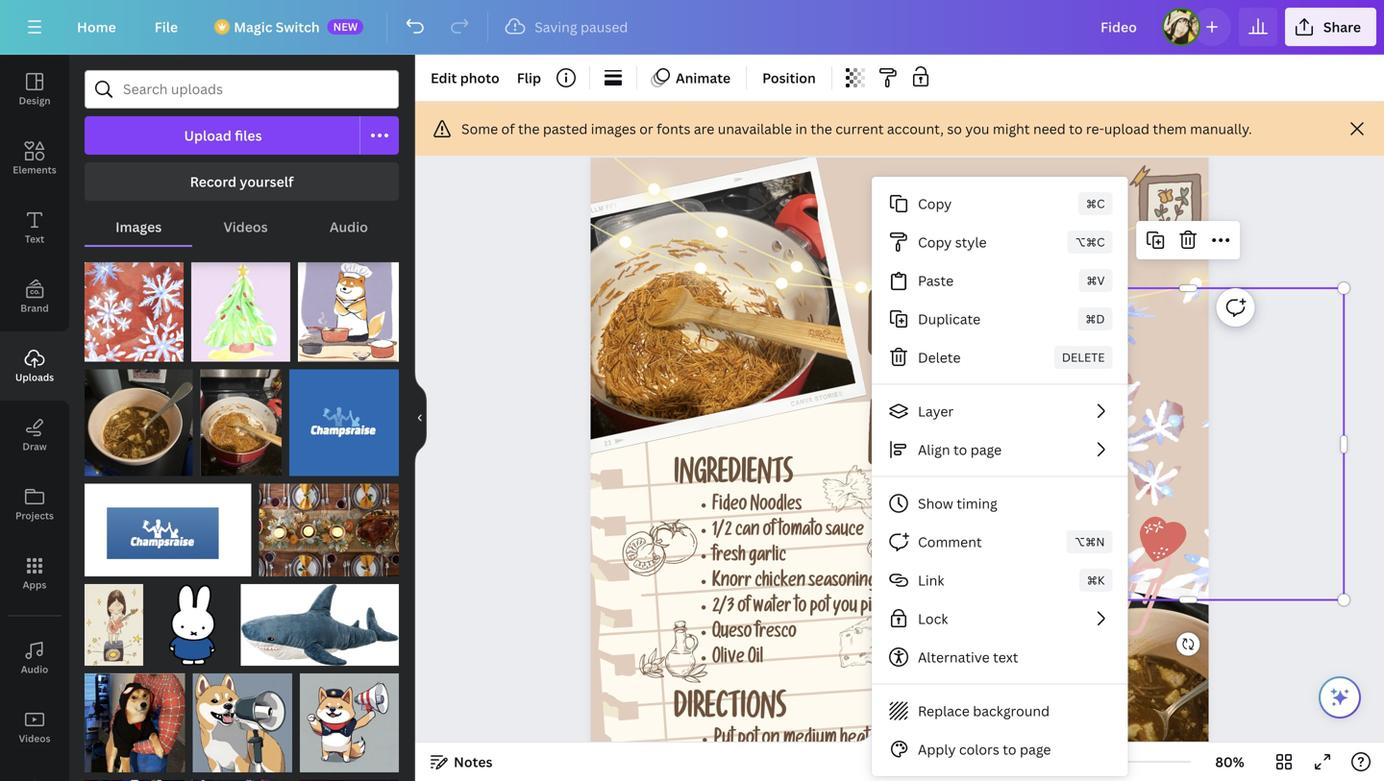 Task type: locate. For each thing, give the bounding box(es) containing it.
1 horizontal spatial videos
[[223, 218, 268, 236]]

alternative text
[[918, 648, 1018, 667]]

show
[[918, 495, 953, 513]]

images
[[591, 120, 636, 138]]

0 horizontal spatial of
[[501, 120, 515, 138]]

you right so
[[966, 120, 990, 138]]

page down 'background'
[[1020, 741, 1051, 759]]

1 vertical spatial of
[[763, 523, 775, 542]]

elements
[[13, 163, 56, 176]]

switch
[[276, 18, 320, 36]]

saving
[[535, 18, 577, 36]]

1 vertical spatial videos
[[19, 733, 50, 745]]

farfalle pasta illustration image
[[823, 465, 884, 519]]

to right align
[[954, 441, 967, 459]]

audio button
[[299, 209, 399, 245], [0, 624, 69, 693]]

the left pasted in the left top of the page
[[518, 120, 540, 138]]

of
[[501, 120, 515, 138], [763, 523, 775, 542], [738, 600, 750, 619]]

1 copy from the top
[[918, 195, 952, 213]]

saving paused
[[535, 18, 628, 36]]

0 vertical spatial audio button
[[299, 209, 399, 245]]

fideo noodles 1/2 can of tomato sauce
[[712, 498, 864, 542]]

videos inside side panel tab list
[[19, 733, 50, 745]]

them
[[1153, 120, 1187, 138]]

pot left on
[[738, 732, 759, 752]]

audio
[[330, 218, 368, 236], [21, 663, 48, 676]]

olive
[[712, 651, 745, 670]]

upload files button
[[85, 116, 360, 155]]

fideo up 1/2 on the right of page
[[712, 498, 747, 517]]

page
[[906, 753, 937, 771]]

fideo up 'show'
[[867, 412, 1013, 493]]

pot down seasoning
[[810, 600, 830, 619]]

upload files
[[184, 126, 262, 145]]

of inside the fideo noodles 1/2 can of tomato sauce
[[763, 523, 775, 542]]

apps
[[23, 579, 46, 592]]

copy up copy style
[[918, 195, 952, 213]]

⌘v
[[1087, 273, 1105, 288]]

1 vertical spatial page
[[1020, 741, 1051, 759]]

canva assistant image
[[1329, 686, 1352, 709]]

⌘k
[[1087, 572, 1105, 588]]

0 vertical spatial pot
[[810, 600, 830, 619]]

1 horizontal spatial videos button
[[193, 209, 299, 245]]

knorr chicken seasoning 2/3 of water to pot you pick queso fresco olive oil
[[712, 574, 887, 670]]

1 vertical spatial audio button
[[0, 624, 69, 693]]

menu
[[872, 177, 1128, 777]]

0 horizontal spatial audio
[[21, 663, 48, 676]]

show timing button
[[872, 485, 1128, 523]]

replace
[[918, 702, 970, 721]]

layer button
[[872, 392, 1128, 431]]

1 vertical spatial fideo
[[712, 498, 747, 517]]

page down layer dropdown button
[[971, 441, 1002, 459]]

fideo inside the fideo noodles 1/2 can of tomato sauce
[[712, 498, 747, 517]]

fideo
[[867, 412, 1013, 493], [712, 498, 747, 517]]

0 horizontal spatial videos button
[[0, 693, 69, 762]]

seasoning
[[809, 574, 876, 593]]

design
[[19, 94, 51, 107]]

0 vertical spatial you
[[966, 120, 990, 138]]

0 vertical spatial copy
[[918, 195, 952, 213]]

1 horizontal spatial you
[[966, 120, 990, 138]]

text
[[25, 233, 44, 246]]

1 horizontal spatial the
[[811, 120, 832, 138]]

1 vertical spatial copy
[[918, 233, 952, 251]]

to left "re-"
[[1069, 120, 1083, 138]]

0 vertical spatial videos button
[[193, 209, 299, 245]]

uploads button
[[0, 332, 69, 401]]

pasted
[[543, 120, 588, 138]]

queso
[[712, 625, 752, 644]]

1 horizontal spatial fideo
[[867, 412, 1013, 493]]

0 horizontal spatial the
[[518, 120, 540, 138]]

page
[[971, 441, 1002, 459], [1020, 741, 1051, 759]]

in
[[795, 120, 807, 138]]

0 vertical spatial fideo
[[867, 412, 1013, 493]]

projects
[[15, 509, 54, 522]]

the
[[518, 120, 540, 138], [811, 120, 832, 138]]

0 horizontal spatial you
[[833, 600, 857, 619]]

medium
[[783, 732, 837, 752]]

1 vertical spatial audio
[[21, 663, 48, 676]]

delete
[[918, 348, 961, 367]]

fideo for fideo
[[867, 412, 1013, 493]]

tomato
[[778, 523, 823, 542]]

fideo for fideo noodles 1/2 can of tomato sauce
[[712, 498, 747, 517]]

the right in
[[811, 120, 832, 138]]

alternative
[[918, 648, 990, 667]]

draw
[[23, 440, 47, 453]]

copy left style
[[918, 233, 952, 251]]

show timing
[[918, 495, 998, 513]]

0 vertical spatial audio
[[330, 218, 368, 236]]

magic switch
[[234, 18, 320, 36]]

1 horizontal spatial of
[[738, 600, 750, 619]]

page 1 / 2 button
[[898, 747, 975, 778]]

duplicate
[[918, 310, 981, 328]]

apply colors to page
[[918, 741, 1051, 759]]

page inside button
[[1020, 741, 1051, 759]]

brand
[[20, 302, 49, 315]]

water
[[753, 600, 792, 619]]

0 horizontal spatial page
[[971, 441, 1002, 459]]

hide image
[[414, 372, 427, 464]]

so
[[947, 120, 962, 138]]

1 vertical spatial you
[[833, 600, 857, 619]]

to inside popup button
[[954, 441, 967, 459]]

2 vertical spatial of
[[738, 600, 750, 619]]

timing
[[957, 495, 998, 513]]

to right water
[[795, 600, 807, 619]]

of right 2/3
[[738, 600, 750, 619]]

0 horizontal spatial videos
[[19, 733, 50, 745]]

upload
[[184, 126, 232, 145]]

sauce
[[826, 523, 864, 542]]

0 horizontal spatial pot
[[738, 732, 759, 752]]

pick
[[861, 600, 887, 619]]

you inside knorr chicken seasoning 2/3 of water to pot you pick queso fresco olive oil
[[833, 600, 857, 619]]

1 vertical spatial pot
[[738, 732, 759, 752]]

of inside knorr chicken seasoning 2/3 of water to pot you pick queso fresco olive oil
[[738, 600, 750, 619]]

yourself
[[240, 173, 294, 191]]

home link
[[62, 8, 131, 46]]

apply
[[918, 741, 956, 759]]

1 horizontal spatial pot
[[810, 600, 830, 619]]

0 horizontal spatial fideo
[[712, 498, 747, 517]]

files
[[235, 126, 262, 145]]

0 vertical spatial of
[[501, 120, 515, 138]]

of for fideo
[[763, 523, 775, 542]]

2 horizontal spatial of
[[763, 523, 775, 542]]

to inside button
[[1003, 741, 1017, 759]]

1 the from the left
[[518, 120, 540, 138]]

easy
[[867, 304, 991, 385]]

of right can
[[763, 523, 775, 542]]

text
[[993, 648, 1018, 667]]

images button
[[85, 209, 193, 245]]

2/3
[[712, 600, 735, 619]]

2 copy from the top
[[918, 233, 952, 251]]

fonts
[[657, 120, 691, 138]]

pot
[[810, 600, 830, 619], [738, 732, 759, 752]]

1 horizontal spatial page
[[1020, 741, 1051, 759]]

videos
[[223, 218, 268, 236], [19, 733, 50, 745]]

⌥⌘n
[[1074, 534, 1105, 550]]

Search uploads search field
[[123, 71, 386, 108]]

1 vertical spatial videos button
[[0, 693, 69, 762]]

of right some
[[501, 120, 515, 138]]

to right colors
[[1003, 741, 1017, 759]]

0 vertical spatial page
[[971, 441, 1002, 459]]

you
[[966, 120, 990, 138], [833, 600, 857, 619]]

you down seasoning
[[833, 600, 857, 619]]

1/2
[[712, 523, 732, 542]]



Task type: describe. For each thing, give the bounding box(es) containing it.
alternative text button
[[872, 638, 1128, 677]]

lock button
[[872, 600, 1128, 638]]

colors
[[959, 741, 1000, 759]]

flip
[[517, 69, 541, 87]]

magic
[[234, 18, 273, 36]]

1
[[941, 753, 948, 771]]

images
[[115, 218, 162, 236]]

to inside knorr chicken seasoning 2/3 of water to pot you pick queso fresco olive oil
[[795, 600, 807, 619]]

olive oil hand drawn image
[[640, 621, 708, 683]]

flip button
[[509, 62, 549, 93]]

some
[[461, 120, 498, 138]]

notes
[[454, 753, 493, 771]]

copy for copy style
[[918, 233, 952, 251]]

directions
[[674, 697, 786, 729]]

might
[[993, 120, 1030, 138]]

link
[[918, 572, 944, 590]]

layer
[[918, 402, 954, 421]]

audio inside side panel tab list
[[21, 663, 48, 676]]

fresco
[[755, 625, 797, 644]]

current
[[836, 120, 884, 138]]

replace background
[[918, 702, 1050, 721]]

align
[[918, 441, 950, 459]]

paste
[[918, 272, 954, 290]]

record yourself button
[[85, 162, 399, 201]]

style
[[955, 233, 987, 251]]

⌘d
[[1086, 311, 1105, 327]]

main menu bar
[[0, 0, 1384, 55]]

copy style
[[918, 233, 987, 251]]

align to page
[[918, 441, 1002, 459]]

align to page button
[[872, 431, 1128, 469]]

⌥⌘c
[[1075, 234, 1105, 250]]

knorr
[[712, 574, 752, 593]]

some of the pasted images or fonts are unavailable in the current account, so you might need to re-upload them manually.
[[461, 120, 1252, 138]]

or
[[639, 120, 653, 138]]

Design title text field
[[1085, 8, 1154, 46]]

saving paused status
[[496, 15, 638, 38]]

record
[[190, 173, 237, 191]]

lock
[[918, 610, 948, 628]]

show pages image
[[854, 730, 946, 745]]

record yourself
[[190, 173, 294, 191]]

put
[[714, 732, 734, 752]]

home
[[77, 18, 116, 36]]

elements button
[[0, 124, 69, 193]]

design button
[[0, 55, 69, 124]]

oil
[[748, 651, 763, 670]]

projects button
[[0, 470, 69, 539]]

1 horizontal spatial audio button
[[299, 209, 399, 245]]

of for knorr
[[738, 600, 750, 619]]

chicken
[[755, 574, 806, 593]]

/
[[951, 753, 956, 771]]

brand button
[[0, 262, 69, 332]]

0 vertical spatial videos
[[223, 218, 268, 236]]

unavailable
[[718, 120, 792, 138]]

can
[[735, 523, 760, 542]]

page 1 / 2
[[906, 753, 967, 771]]

garlic
[[749, 549, 786, 568]]

apply colors to page button
[[872, 731, 1128, 769]]

copy for copy
[[918, 195, 952, 213]]

0 horizontal spatial audio button
[[0, 624, 69, 693]]

fresh garlic
[[712, 549, 786, 568]]

background
[[973, 702, 1050, 721]]

apps button
[[0, 539, 69, 609]]

account,
[[887, 120, 944, 138]]

pot inside knorr chicken seasoning 2/3 of water to pot you pick queso fresco olive oil
[[810, 600, 830, 619]]

2
[[960, 753, 967, 771]]

need
[[1033, 120, 1066, 138]]

replace background button
[[872, 692, 1128, 731]]

on
[[762, 732, 780, 752]]

upload
[[1104, 120, 1150, 138]]

heat
[[840, 732, 869, 752]]

re-
[[1086, 120, 1104, 138]]

page inside popup button
[[971, 441, 1002, 459]]

2 the from the left
[[811, 120, 832, 138]]

⌘c
[[1086, 196, 1105, 211]]

side panel tab list
[[0, 55, 69, 782]]

delete
[[1062, 349, 1105, 365]]

uploads
[[15, 371, 54, 384]]

comment
[[918, 533, 982, 551]]

1 horizontal spatial audio
[[330, 218, 368, 236]]

noodles
[[750, 498, 802, 517]]

fresh
[[712, 549, 746, 568]]

ingredients
[[674, 463, 793, 493]]

menu containing copy
[[872, 177, 1128, 777]]

notes button
[[423, 747, 500, 778]]



Task type: vqa. For each thing, say whether or not it's contained in the screenshot.
the Terms in Any reference to or use of the term "Student Data" or a similar term in any agreement between Canva and Educational Institution shall mean the information required to establish and operate a student's Canva account (such as name, email, password, school enrollment, teacher name, and course enrollment) and does not include "User Content" as defined in Terms of Use.
no



